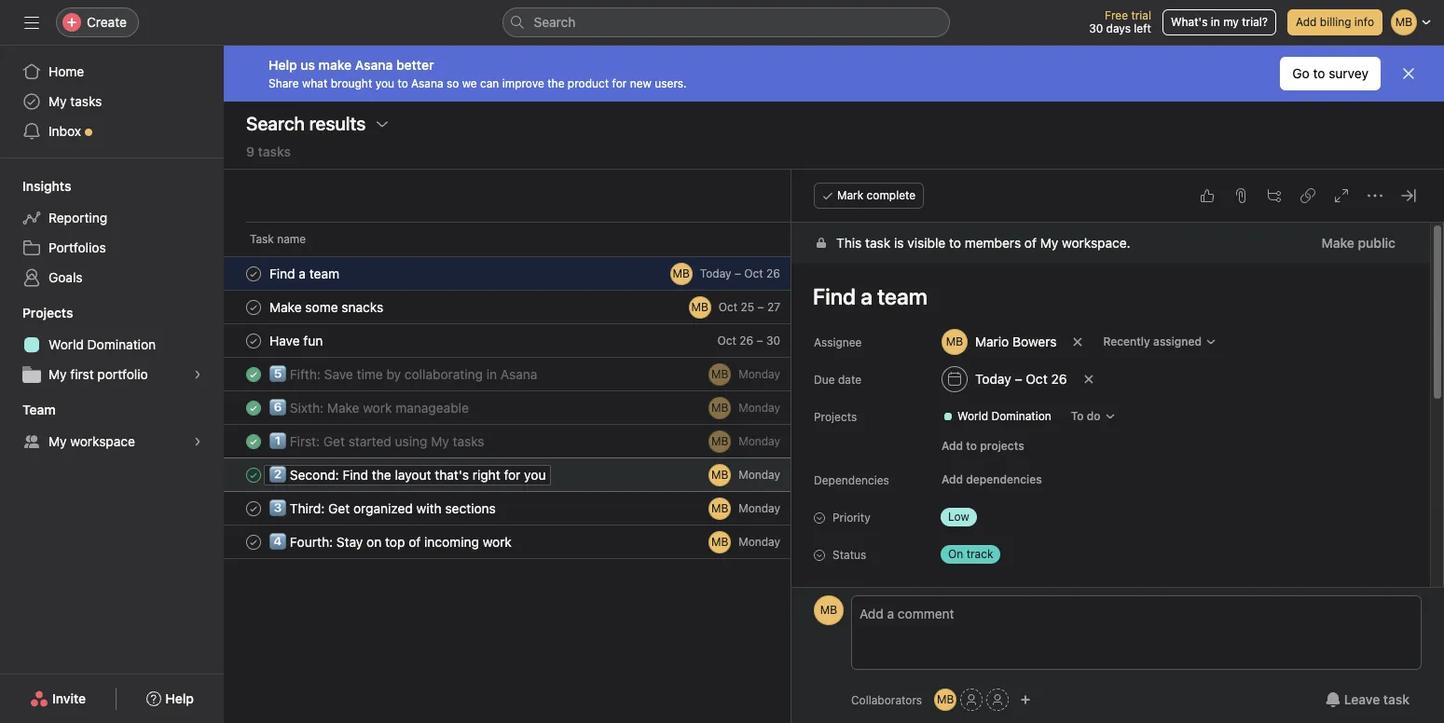 Task type: vqa. For each thing, say whether or not it's contained in the screenshot.
Completed checkbox inside Phase Three cell
no



Task type: locate. For each thing, give the bounding box(es) containing it.
5 completed image from the top
[[243, 397, 265, 419]]

oct inside find a team dialog
[[1026, 371, 1048, 387]]

mark
[[838, 188, 864, 202]]

26
[[767, 267, 781, 281], [740, 334, 754, 348], [1052, 371, 1068, 387]]

completed image for make some snacks text field on the top
[[243, 296, 265, 319]]

0 horizontal spatial today
[[700, 267, 732, 281]]

monday inside 3️⃣ third: get organized with sections cell
[[739, 502, 781, 516]]

mb button inside the make some snacks cell
[[689, 296, 711, 319]]

task for this
[[866, 235, 891, 251]]

26 up 27
[[767, 267, 781, 281]]

completed checkbox inside 5️⃣ fifth: save time by collaborating in asana cell
[[243, 363, 265, 386]]

1 vertical spatial projects
[[814, 410, 857, 424]]

4 monday from the top
[[739, 468, 781, 482]]

mb for mb button inside the make some snacks cell
[[692, 300, 709, 314]]

completed image inside 5️⃣ fifth: save time by collaborating in asana cell
[[243, 363, 265, 386]]

domination
[[87, 337, 156, 353], [992, 409, 1052, 423]]

1 horizontal spatial today
[[976, 371, 1012, 387]]

mb button inside the 2️⃣ second: find the layout that's right for you cell
[[709, 464, 731, 486]]

1 vertical spatial task
[[1384, 692, 1410, 708]]

0 horizontal spatial tasks
[[70, 93, 102, 109]]

completed checkbox inside the 2️⃣ second: find the layout that's right for you cell
[[243, 464, 265, 486]]

mb inside 3️⃣ third: get organized with sections cell
[[712, 501, 729, 515]]

5 monday from the top
[[739, 502, 781, 516]]

mb inside the 2️⃣ second: find the layout that's right for you cell
[[712, 468, 729, 482]]

add to projects button
[[934, 434, 1033, 460]]

row
[[246, 256, 792, 257], [224, 257, 1445, 291], [224, 290, 1445, 325], [224, 324, 1445, 358], [224, 357, 1445, 392], [224, 391, 1445, 425], [224, 424, 1445, 459], [224, 458, 1445, 492], [224, 492, 1445, 526], [224, 525, 1445, 560]]

2 vertical spatial 26
[[1052, 371, 1068, 387]]

row up due date
[[224, 324, 1445, 358]]

low
[[949, 510, 970, 524]]

completed checkbox for make some snacks text field on the top
[[243, 296, 265, 319]]

assignee
[[814, 336, 862, 350]]

4 completed image from the top
[[243, 363, 265, 386]]

help inside help us make asana better share what brought you to asana so we can improve the product for new users.
[[269, 56, 297, 72]]

0 likes. click to like this task image
[[1200, 188, 1215, 203]]

0 horizontal spatial world domination
[[49, 337, 156, 353]]

1 horizontal spatial 30
[[1090, 21, 1104, 35]]

today – oct 26 inside find a team dialog
[[976, 371, 1068, 387]]

– up 25
[[735, 267, 741, 281]]

completed image for "4️⃣ fourth: stay on top of incoming work" text box
[[243, 531, 265, 554]]

this
[[837, 235, 862, 251]]

completed image inside have fun cell
[[243, 330, 265, 352]]

column header
[[792, 222, 904, 257]]

–
[[735, 267, 741, 281], [758, 300, 764, 314], [757, 334, 763, 348], [1015, 371, 1023, 387]]

to
[[1314, 65, 1326, 81], [398, 76, 408, 90], [950, 235, 962, 251], [967, 439, 978, 453]]

1 horizontal spatial today – oct 26
[[976, 371, 1068, 387]]

0 vertical spatial add
[[1296, 15, 1317, 29]]

what
[[302, 76, 328, 90]]

2 horizontal spatial 26
[[1052, 371, 1068, 387]]

1 vertical spatial today
[[976, 371, 1012, 387]]

make some snacks cell
[[224, 290, 793, 325]]

insights button
[[0, 177, 71, 196]]

tasks right 9
[[258, 144, 291, 159]]

team
[[22, 402, 56, 418]]

2️⃣ Second: Find the layout that's right for you text field
[[266, 466, 552, 485]]

0 vertical spatial help
[[269, 56, 297, 72]]

main content
[[792, 223, 1431, 724]]

close details image
[[1402, 188, 1417, 203]]

see details, my workspace image
[[192, 437, 203, 448]]

clear due date image
[[1083, 374, 1095, 385]]

tree grid containing mb
[[224, 257, 1445, 560]]

– inside the make some snacks cell
[[758, 300, 764, 314]]

due date
[[814, 373, 862, 387]]

projects down goals
[[22, 305, 73, 321]]

task name row
[[224, 222, 1445, 257]]

mb inside 5️⃣ fifth: save time by collaborating in asana cell
[[712, 367, 729, 381]]

brought
[[331, 76, 372, 90]]

on
[[949, 548, 964, 562]]

task right leave
[[1384, 692, 1410, 708]]

mb button
[[670, 263, 693, 285], [689, 296, 711, 319], [709, 363, 731, 386], [709, 397, 731, 419], [709, 430, 731, 453], [709, 464, 731, 486], [709, 498, 731, 520], [709, 531, 731, 554], [814, 596, 844, 626], [935, 689, 957, 712]]

3 monday from the top
[[739, 435, 781, 449]]

recently
[[1104, 335, 1151, 349]]

can
[[480, 76, 499, 90]]

leave task
[[1345, 692, 1410, 708]]

0 horizontal spatial world
[[49, 337, 84, 353]]

26 down 25
[[740, 334, 754, 348]]

attachments: add a file to this task, find a team image
[[1234, 188, 1249, 203]]

– down mario bowers
[[1015, 371, 1023, 387]]

to inside help us make asana better share what brought you to asana so we can improve the product for new users.
[[398, 76, 408, 90]]

7 completed image from the top
[[243, 531, 265, 554]]

1 vertical spatial today – oct 26
[[976, 371, 1068, 387]]

mb button for the 2️⃣ second: find the layout that's right for you cell
[[709, 464, 731, 486]]

help
[[269, 56, 297, 72], [165, 691, 194, 707]]

add left billing
[[1296, 15, 1317, 29]]

– inside find a team cell
[[735, 267, 741, 281]]

see details, my first portfolio image
[[192, 369, 203, 381]]

main content containing this task is visible to members of my workspace.
[[792, 223, 1431, 724]]

help button
[[135, 683, 206, 716]]

0 horizontal spatial world domination link
[[11, 330, 213, 360]]

completed image for 5️⃣ fifth: save time by collaborating in asana text field
[[243, 363, 265, 386]]

1 vertical spatial completed image
[[243, 498, 265, 520]]

– left 27
[[758, 300, 764, 314]]

my inside global element
[[49, 93, 67, 109]]

5 completed checkbox from the top
[[243, 531, 265, 554]]

world domination inside find a team dialog
[[958, 409, 1052, 423]]

today inside find a team dialog
[[976, 371, 1012, 387]]

1 horizontal spatial domination
[[992, 409, 1052, 423]]

completed checkbox for 3️⃣ third: get organized with sections 'text field'
[[243, 498, 265, 520]]

mb button for 5️⃣ fifth: save time by collaborating in asana cell
[[709, 363, 731, 386]]

task inside button
[[1384, 692, 1410, 708]]

26 inside find a team cell
[[767, 267, 781, 281]]

4 completed checkbox from the top
[[243, 498, 265, 520]]

monday inside the 2️⃣ second: find the layout that's right for you cell
[[739, 468, 781, 482]]

task
[[250, 232, 274, 246]]

mb inside the make some snacks cell
[[692, 300, 709, 314]]

completed image for 2️⃣ second: find the layout that's right for you text field
[[243, 464, 265, 486]]

reporting
[[49, 210, 107, 226]]

domination inside main content
[[992, 409, 1052, 423]]

1 horizontal spatial task
[[1384, 692, 1410, 708]]

hide sidebar image
[[24, 15, 39, 30]]

oct down bowers
[[1026, 371, 1048, 387]]

monday inside 1️⃣ first: get started using my tasks 'cell'
[[739, 435, 781, 449]]

2 completed checkbox from the top
[[243, 296, 265, 319]]

mb button inside 3️⃣ third: get organized with sections cell
[[709, 498, 731, 520]]

full screen image
[[1335, 188, 1350, 203]]

collaborators
[[852, 693, 923, 707]]

today inside find a team cell
[[700, 267, 732, 281]]

team button
[[0, 401, 56, 420]]

0 horizontal spatial task
[[866, 235, 891, 251]]

– down the oct 25 – 27
[[757, 334, 763, 348]]

1 horizontal spatial world domination link
[[936, 408, 1059, 426]]

6 completed image from the top
[[243, 464, 265, 486]]

mb inside 1️⃣ first: get started using my tasks 'cell'
[[712, 434, 729, 448]]

go
[[1293, 65, 1310, 81]]

0 horizontal spatial today – oct 26
[[700, 267, 781, 281]]

add
[[1296, 15, 1317, 29], [942, 439, 964, 453], [942, 473, 964, 487]]

completed image
[[243, 263, 265, 285], [243, 296, 265, 319], [243, 330, 265, 352], [243, 363, 265, 386], [243, 397, 265, 419], [243, 464, 265, 486], [243, 531, 265, 554]]

completed checkbox inside 3️⃣ third: get organized with sections cell
[[243, 498, 265, 520]]

invite
[[52, 691, 86, 707]]

tree grid
[[224, 257, 1445, 560]]

add or remove collaborators image
[[1021, 695, 1032, 706]]

monday for mb button within the 3️⃣ third: get organized with sections cell
[[739, 502, 781, 516]]

world domination up my first portfolio
[[49, 337, 156, 353]]

4️⃣ fourth: stay on top of incoming work cell
[[224, 525, 793, 560]]

completed image inside the 2️⃣ second: find the layout that's right for you cell
[[243, 464, 265, 486]]

completed image inside the make some snacks cell
[[243, 296, 265, 319]]

task left 'is'
[[866, 235, 891, 251]]

projects
[[22, 305, 73, 321], [814, 410, 857, 424]]

0 vertical spatial world
[[49, 337, 84, 353]]

task name
[[250, 232, 306, 246]]

0 vertical spatial 26
[[767, 267, 781, 281]]

my up the inbox
[[49, 93, 67, 109]]

oct left 25
[[719, 300, 738, 314]]

completed checkbox inside the make some snacks cell
[[243, 296, 265, 319]]

to right visible
[[950, 235, 962, 251]]

world inside find a team dialog
[[958, 409, 989, 423]]

completed image inside 1️⃣ first: get started using my tasks 'cell'
[[243, 430, 265, 453]]

1 vertical spatial 26
[[740, 334, 754, 348]]

3️⃣ third: get organized with sections cell
[[224, 492, 793, 526]]

add up low
[[942, 473, 964, 487]]

today – oct 26 up 25
[[700, 267, 781, 281]]

monday for mb button in 1️⃣ first: get started using my tasks 'cell'
[[739, 435, 781, 449]]

6 monday from the top
[[739, 535, 781, 549]]

mb button inside 5️⃣ fifth: save time by collaborating in asana cell
[[709, 363, 731, 386]]

completed checkbox inside find a team cell
[[243, 263, 265, 285]]

to right go
[[1314, 65, 1326, 81]]

0 horizontal spatial help
[[165, 691, 194, 707]]

do
[[1087, 409, 1101, 423]]

monday inside 5️⃣ fifth: save time by collaborating in asana cell
[[739, 367, 781, 381]]

to right you
[[398, 76, 408, 90]]

0 vertical spatial today – oct 26
[[700, 267, 781, 281]]

completed image
[[243, 430, 265, 453], [243, 498, 265, 520]]

1 completed image from the top
[[243, 430, 265, 453]]

my for my workspace
[[49, 434, 67, 450]]

1 horizontal spatial world
[[958, 409, 989, 423]]

survey
[[1329, 65, 1369, 81]]

0 vertical spatial 30
[[1090, 21, 1104, 35]]

mb button inside 4️⃣ fourth: stay on top of incoming work cell
[[709, 531, 731, 554]]

30 down 27
[[767, 334, 781, 348]]

completed image inside 4️⃣ fourth: stay on top of incoming work cell
[[243, 531, 265, 554]]

leave
[[1345, 692, 1381, 708]]

mb button for find a team cell on the top
[[670, 263, 693, 285]]

3 completed checkbox from the top
[[243, 397, 265, 419]]

monday for mb button in 4️⃣ fourth: stay on top of incoming work cell
[[739, 535, 781, 549]]

completed image inside the 6️⃣ sixth: make work manageable cell
[[243, 397, 265, 419]]

3 completed image from the top
[[243, 330, 265, 352]]

Completed checkbox
[[243, 330, 265, 352], [243, 363, 265, 386], [243, 430, 265, 453], [243, 498, 265, 520]]

completed checkbox inside 4️⃣ fourth: stay on top of incoming work cell
[[243, 531, 265, 554]]

0 vertical spatial tasks
[[70, 93, 102, 109]]

monday inside the 6️⃣ sixth: make work manageable cell
[[739, 401, 781, 415]]

2 vertical spatial add
[[942, 473, 964, 487]]

1 vertical spatial 30
[[767, 334, 781, 348]]

teams element
[[0, 394, 224, 461]]

my tasks link
[[11, 87, 213, 117]]

my inside the projects element
[[49, 367, 67, 382]]

my first portfolio link
[[11, 360, 213, 390]]

1 horizontal spatial 26
[[767, 267, 781, 281]]

1 vertical spatial help
[[165, 691, 194, 707]]

banner
[[224, 46, 1445, 102]]

1 vertical spatial domination
[[992, 409, 1052, 423]]

1 horizontal spatial tasks
[[258, 144, 291, 159]]

0 vertical spatial domination
[[87, 337, 156, 353]]

search results
[[246, 113, 366, 134]]

1 vertical spatial add
[[942, 439, 964, 453]]

– inside have fun cell
[[757, 334, 763, 348]]

help inside dropdown button
[[165, 691, 194, 707]]

9
[[246, 144, 255, 159]]

make public button
[[1310, 227, 1408, 260]]

completed checkbox inside 1️⃣ first: get started using my tasks 'cell'
[[243, 430, 265, 453]]

1 completed checkbox from the top
[[243, 263, 265, 285]]

1 vertical spatial world domination link
[[936, 408, 1059, 426]]

tasks down home
[[70, 93, 102, 109]]

completed checkbox for 5️⃣ fifth: save time by collaborating in asana text field
[[243, 363, 265, 386]]

1 horizontal spatial help
[[269, 56, 297, 72]]

1 horizontal spatial projects
[[814, 410, 857, 424]]

Completed checkbox
[[243, 263, 265, 285], [243, 296, 265, 319], [243, 397, 265, 419], [243, 464, 265, 486], [243, 531, 265, 554]]

9 tasks
[[246, 144, 291, 159]]

monday
[[739, 367, 781, 381], [739, 401, 781, 415], [739, 435, 781, 449], [739, 468, 781, 482], [739, 502, 781, 516], [739, 535, 781, 549]]

oct up the oct 25 – 27
[[745, 267, 764, 281]]

add dependencies
[[942, 473, 1042, 487]]

1 vertical spatial tasks
[[258, 144, 291, 159]]

of
[[1025, 235, 1037, 251]]

description
[[814, 586, 875, 600]]

insights element
[[0, 170, 224, 297]]

inbox link
[[11, 117, 213, 146]]

world domination link up portfolio
[[11, 330, 213, 360]]

my right of
[[1041, 235, 1059, 251]]

today down mario bowers dropdown button
[[976, 371, 1012, 387]]

my down team
[[49, 434, 67, 450]]

mb button for the make some snacks cell
[[689, 296, 711, 319]]

oct 25 – 27
[[719, 300, 781, 314]]

4 completed checkbox from the top
[[243, 464, 265, 486]]

1 horizontal spatial world domination
[[958, 409, 1052, 423]]

1️⃣ first: get started using my tasks cell
[[224, 424, 793, 459]]

world
[[49, 337, 84, 353], [958, 409, 989, 423]]

2 completed checkbox from the top
[[243, 363, 265, 386]]

0 horizontal spatial 26
[[740, 334, 754, 348]]

2️⃣ second: find the layout that's right for you cell
[[224, 458, 793, 492]]

0 vertical spatial today
[[700, 267, 732, 281]]

world up first
[[49, 337, 84, 353]]

complete
[[867, 188, 916, 202]]

tasks for 9 tasks
[[258, 144, 291, 159]]

mb button for 4️⃣ fourth: stay on top of incoming work cell
[[709, 531, 731, 554]]

completed image for "6️⃣ sixth: make work manageable" text box
[[243, 397, 265, 419]]

completed checkbox for "4️⃣ fourth: stay on top of incoming work" text box
[[243, 531, 265, 554]]

completed image for 3️⃣ third: get organized with sections 'text field'
[[243, 498, 265, 520]]

today up the oct 25 – 27
[[700, 267, 732, 281]]

tasks inside global element
[[70, 93, 102, 109]]

5️⃣ fifth: save time by collaborating in asana cell
[[224, 357, 793, 392]]

1 completed checkbox from the top
[[243, 330, 265, 352]]

1 vertical spatial world
[[958, 409, 989, 423]]

3 completed checkbox from the top
[[243, 430, 265, 453]]

tasks inside button
[[258, 144, 291, 159]]

0 horizontal spatial projects
[[22, 305, 73, 321]]

30
[[1090, 21, 1104, 35], [767, 334, 781, 348]]

25
[[741, 300, 755, 314]]

mb button inside find a team cell
[[670, 263, 693, 285]]

add billing info
[[1296, 15, 1375, 29]]

new
[[630, 76, 652, 90]]

completed image inside 3️⃣ third: get organized with sections cell
[[243, 498, 265, 520]]

mb inside the 6️⃣ sixth: make work manageable cell
[[712, 401, 729, 415]]

2 monday from the top
[[739, 401, 781, 415]]

my
[[1224, 15, 1239, 29]]

world up add to projects
[[958, 409, 989, 423]]

mb button inside 1️⃣ first: get started using my tasks 'cell'
[[709, 430, 731, 453]]

0 vertical spatial projects
[[22, 305, 73, 321]]

mb inside find a team cell
[[673, 266, 690, 280]]

in
[[1211, 15, 1221, 29]]

1 vertical spatial world domination
[[958, 409, 1052, 423]]

completed checkbox inside have fun cell
[[243, 330, 265, 352]]

add for add billing info
[[1296, 15, 1317, 29]]

mario bowers button
[[934, 326, 1066, 359]]

global element
[[0, 46, 224, 158]]

billing
[[1321, 15, 1352, 29]]

copy task link image
[[1301, 188, 1316, 203]]

0 horizontal spatial 30
[[767, 334, 781, 348]]

completed checkbox for "6️⃣ sixth: make work manageable" text box
[[243, 397, 265, 419]]

my inside teams element
[[49, 434, 67, 450]]

date
[[838, 373, 862, 387]]

26 left clear due date image
[[1052, 371, 1068, 387]]

my left first
[[49, 367, 67, 382]]

world domination up the projects
[[958, 409, 1052, 423]]

mb button for 1️⃣ first: get started using my tasks 'cell'
[[709, 430, 731, 453]]

0 vertical spatial completed image
[[243, 430, 265, 453]]

row up priority
[[224, 458, 1445, 492]]

0 vertical spatial world domination
[[49, 337, 156, 353]]

domination up the projects
[[992, 409, 1052, 423]]

oct inside have fun cell
[[718, 334, 737, 348]]

add for add to projects
[[942, 439, 964, 453]]

portfolios link
[[11, 233, 213, 263]]

completed checkbox inside the 6️⃣ sixth: make work manageable cell
[[243, 397, 265, 419]]

domination up portfolio
[[87, 337, 156, 353]]

projects down due date
[[814, 410, 857, 424]]

today – oct 26 down mario bowers
[[976, 371, 1068, 387]]

tasks for my tasks
[[70, 93, 102, 109]]

add left the projects
[[942, 439, 964, 453]]

mb button inside the 6️⃣ sixth: make work manageable cell
[[709, 397, 731, 419]]

users.
[[655, 76, 687, 90]]

world domination link up the projects
[[936, 408, 1059, 426]]

26 inside main content
[[1052, 371, 1068, 387]]

dependencies
[[814, 474, 890, 488]]

completed image inside find a team cell
[[243, 263, 265, 285]]

dismiss image
[[1402, 66, 1417, 81]]

world domination link
[[11, 330, 213, 360], [936, 408, 1059, 426]]

1 completed image from the top
[[243, 263, 265, 285]]

recently assigned
[[1104, 335, 1202, 349]]

row up the description
[[224, 525, 1445, 560]]

go to survey
[[1293, 65, 1369, 81]]

oct
[[745, 267, 764, 281], [719, 300, 738, 314], [718, 334, 737, 348], [1026, 371, 1048, 387]]

monday inside 4️⃣ fourth: stay on top of incoming work cell
[[739, 535, 781, 549]]

status
[[833, 548, 867, 562]]

oct down the oct 25 – 27
[[718, 334, 737, 348]]

mb inside 4️⃣ fourth: stay on top of incoming work cell
[[712, 535, 729, 549]]

track
[[967, 548, 994, 562]]

0 horizontal spatial domination
[[87, 337, 156, 353]]

you
[[376, 76, 395, 90]]

2 completed image from the top
[[243, 498, 265, 520]]

us
[[301, 56, 315, 72]]

30 left days
[[1090, 21, 1104, 35]]

0 vertical spatial task
[[866, 235, 891, 251]]

1 monday from the top
[[739, 367, 781, 381]]

2 completed image from the top
[[243, 296, 265, 319]]

more actions for this task image
[[1368, 188, 1383, 203]]



Task type: describe. For each thing, give the bounding box(es) containing it.
add to projects
[[942, 439, 1025, 453]]

home link
[[11, 57, 213, 87]]

have fun cell
[[224, 324, 793, 358]]

recently assigned button
[[1095, 329, 1226, 355]]

projects inside find a team dialog
[[814, 410, 857, 424]]

visible
[[908, 235, 946, 251]]

reporting link
[[11, 203, 213, 233]]

27
[[768, 300, 781, 314]]

due
[[814, 373, 835, 387]]

to left the projects
[[967, 439, 978, 453]]

6️⃣ sixth: make work manageable cell
[[224, 391, 793, 425]]

world domination link inside find a team dialog
[[936, 408, 1059, 426]]

3️⃣ Third: Get organized with sections text field
[[266, 499, 502, 518]]

oct inside the make some snacks cell
[[719, 300, 738, 314]]

leave task button
[[1314, 684, 1422, 717]]

assigned
[[1154, 335, 1202, 349]]

portfolio
[[97, 367, 148, 382]]

remove assignee image
[[1073, 337, 1084, 348]]

my for my tasks
[[49, 93, 67, 109]]

find a team dialog
[[792, 170, 1445, 724]]

mark complete
[[838, 188, 916, 202]]

name
[[277, 232, 306, 246]]

asana
[[411, 76, 444, 90]]

free trial 30 days left
[[1090, 8, 1152, 35]]

mb button for 3️⃣ third: get organized with sections cell
[[709, 498, 731, 520]]

row up assignee
[[224, 290, 1445, 325]]

30 inside have fun cell
[[767, 334, 781, 348]]

is
[[894, 235, 904, 251]]

info
[[1355, 15, 1375, 29]]

workspace
[[70, 434, 135, 450]]

find a team cell
[[224, 257, 793, 291]]

world inside the projects element
[[49, 337, 84, 353]]

0 vertical spatial world domination link
[[11, 330, 213, 360]]

Have fun text field
[[266, 332, 329, 350]]

my inside find a team dialog
[[1041, 235, 1059, 251]]

projects element
[[0, 297, 224, 394]]

public
[[1359, 235, 1396, 251]]

my workspace
[[49, 434, 135, 450]]

Task Name text field
[[801, 275, 1408, 318]]

help for help
[[165, 691, 194, 707]]

search list box
[[502, 7, 950, 37]]

my for my first portfolio
[[49, 367, 67, 382]]

on track button
[[934, 542, 1046, 568]]

9 tasks button
[[246, 144, 291, 169]]

add billing info button
[[1288, 9, 1383, 35]]

home
[[49, 63, 84, 79]]

mb for mb button in 4️⃣ fourth: stay on top of incoming work cell
[[712, 535, 729, 549]]

4️⃣ Fourth: Stay on top of incoming work text field
[[266, 533, 518, 552]]

completed checkbox for 2️⃣ second: find the layout that's right for you text field
[[243, 464, 265, 486]]

row up the make some snacks cell
[[246, 256, 792, 257]]

mb for mb button within 5️⃣ fifth: save time by collaborating in asana cell
[[712, 367, 729, 381]]

add for add dependencies
[[942, 473, 964, 487]]

search button
[[502, 7, 950, 37]]

asana better
[[355, 56, 434, 72]]

we
[[462, 76, 477, 90]]

Make some snacks text field
[[266, 298, 389, 317]]

row down this
[[224, 257, 1445, 291]]

domination inside the projects element
[[87, 337, 156, 353]]

world domination inside the projects element
[[49, 337, 156, 353]]

improve
[[502, 76, 545, 90]]

mb for mb button in find a team cell
[[673, 266, 690, 280]]

mario
[[976, 334, 1009, 350]]

completed checkbox for find a team text box
[[243, 263, 265, 285]]

6️⃣ Sixth: Make work manageable text field
[[266, 399, 475, 417]]

actions image
[[375, 117, 390, 132]]

monday for mb button inside the the 2️⃣ second: find the layout that's right for you cell
[[739, 468, 781, 482]]

what's
[[1171, 15, 1208, 29]]

mb for mb button inside the the 2️⃣ second: find the layout that's right for you cell
[[712, 468, 729, 482]]

share
[[269, 76, 299, 90]]

mb for mb button within the 3️⃣ third: get organized with sections cell
[[712, 501, 729, 515]]

what's in my trial?
[[1171, 15, 1268, 29]]

trial
[[1132, 8, 1152, 22]]

projects button
[[0, 304, 73, 323]]

priority
[[833, 511, 871, 525]]

row down due date
[[224, 391, 1445, 425]]

dependencies
[[967, 473, 1042, 487]]

completed checkbox for have fun text field
[[243, 330, 265, 352]]

projects inside dropdown button
[[22, 305, 73, 321]]

row down assignee
[[224, 357, 1445, 392]]

so
[[447, 76, 459, 90]]

create button
[[56, 7, 139, 37]]

free
[[1105, 8, 1129, 22]]

go to survey button
[[1281, 57, 1381, 90]]

help for help us make asana better share what brought you to asana so we can improve the product for new users.
[[269, 56, 297, 72]]

row up dependencies
[[224, 424, 1445, 459]]

portfolios
[[49, 240, 106, 256]]

low button
[[934, 505, 1046, 531]]

task for leave
[[1384, 692, 1410, 708]]

projects
[[981, 439, 1025, 453]]

oct 26 – 30
[[718, 334, 781, 348]]

monday for mb button within 5️⃣ fifth: save time by collaborating in asana cell
[[739, 367, 781, 381]]

– inside find a team dialog
[[1015, 371, 1023, 387]]

goals link
[[11, 263, 213, 293]]

help us make asana better share what brought you to asana so we can improve the product for new users.
[[269, 56, 687, 90]]

completed image for 1️⃣ first: get started using my tasks text field
[[243, 430, 265, 453]]

make
[[1322, 235, 1355, 251]]

row down dependencies
[[224, 492, 1445, 526]]

completed image for have fun text field
[[243, 330, 265, 352]]

5️⃣ Fifth: Save time by collaborating in Asana text field
[[266, 365, 543, 384]]

to do button
[[1063, 404, 1124, 430]]

insights
[[22, 178, 71, 194]]

members
[[965, 235, 1022, 251]]

Find a team text field
[[266, 264, 345, 283]]

inbox
[[49, 123, 81, 139]]

for
[[612, 76, 627, 90]]

add subtask image
[[1268, 188, 1283, 203]]

mb for mb button within the 6️⃣ sixth: make work manageable cell
[[712, 401, 729, 415]]

my first portfolio
[[49, 367, 148, 382]]

today – oct 26 inside find a team cell
[[700, 267, 781, 281]]

main content inside find a team dialog
[[792, 223, 1431, 724]]

add dependencies button
[[934, 467, 1051, 493]]

monday for mb button within the 6️⃣ sixth: make work manageable cell
[[739, 401, 781, 415]]

days
[[1107, 21, 1131, 35]]

completed checkbox for 1️⃣ first: get started using my tasks text field
[[243, 430, 265, 453]]

product
[[568, 76, 609, 90]]

1️⃣ First: Get started using My tasks text field
[[266, 432, 490, 451]]

mb for mb button in 1️⃣ first: get started using my tasks 'cell'
[[712, 434, 729, 448]]

completed image for find a team text box
[[243, 263, 265, 285]]

goals
[[49, 270, 83, 285]]

mark complete button
[[814, 183, 925, 209]]

row containing oct 26
[[224, 324, 1445, 358]]

my workspace link
[[11, 427, 213, 457]]

mario bowers
[[976, 334, 1057, 350]]

my tasks
[[49, 93, 102, 109]]

what's in my trial? button
[[1163, 9, 1277, 35]]

the
[[548, 76, 565, 90]]

left
[[1135, 21, 1152, 35]]

30 inside free trial 30 days left
[[1090, 21, 1104, 35]]

invite button
[[18, 683, 98, 716]]

26 inside have fun cell
[[740, 334, 754, 348]]

to do
[[1071, 409, 1101, 423]]

banner containing help us make asana better
[[224, 46, 1445, 102]]

mb button for the 6️⃣ sixth: make work manageable cell
[[709, 397, 731, 419]]

oct inside find a team cell
[[745, 267, 764, 281]]

this task is visible to members of my workspace.
[[837, 235, 1131, 251]]



